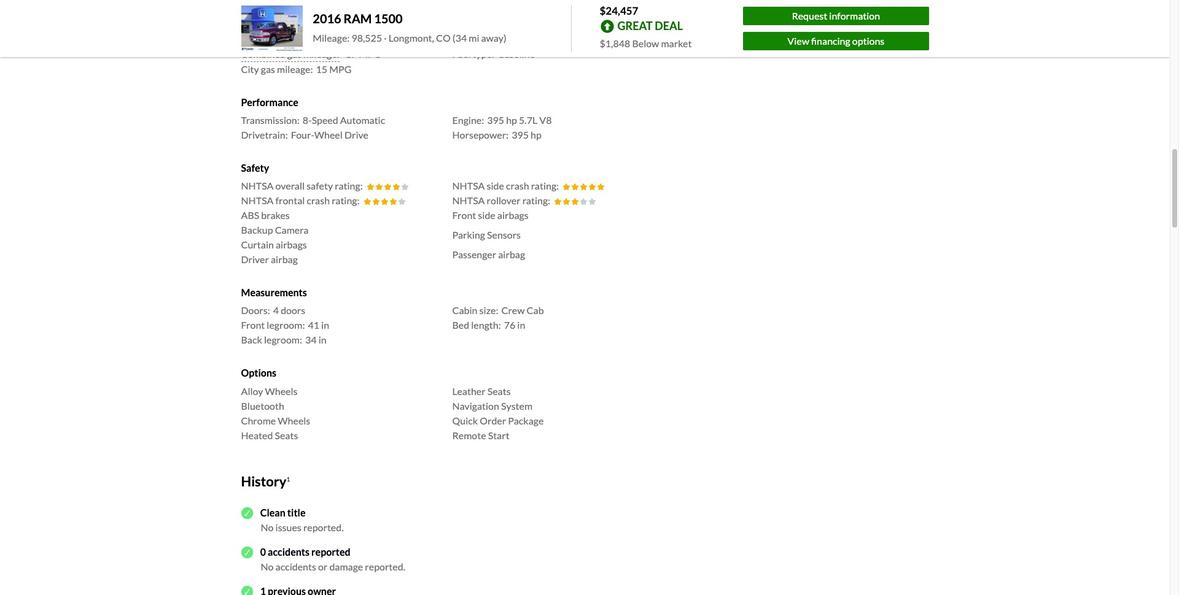 Task type: describe. For each thing, give the bounding box(es) containing it.
15
[[316, 63, 327, 75]]

measurements
[[241, 287, 307, 299]]

highway
[[452, 33, 490, 45]]

fuel tank size: 26 gal combined gas mileage: 17 mpg city gas mileage: 15 mpg
[[241, 33, 381, 75]]

deal
[[655, 19, 683, 32]]

driver
[[241, 254, 269, 266]]

ram
[[344, 11, 372, 26]]

34
[[305, 334, 317, 346]]

order
[[480, 415, 506, 427]]

mileage:
[[313, 32, 350, 44]]

21
[[547, 33, 559, 45]]

fuel for fuel economy
[[241, 15, 260, 27]]

nhtsa for nhtsa frontal crash rating:
[[241, 195, 274, 207]]

1 horizontal spatial front
[[452, 210, 476, 221]]

away)
[[481, 32, 507, 44]]

economy
[[262, 15, 302, 27]]

in right 34
[[319, 334, 327, 346]]

nhtsa overall safety rating:
[[241, 180, 363, 192]]

view financing options
[[788, 35, 885, 47]]

0 horizontal spatial mpg
[[329, 63, 352, 75]]

longmont,
[[389, 32, 434, 44]]

side for nhtsa
[[487, 180, 504, 192]]

fuel inside 'highway gas mileage: 21 mpg fuel type: gasoline'
[[452, 48, 471, 59]]

1 vertical spatial 395
[[512, 129, 529, 141]]

$1,848
[[600, 37, 630, 49]]

gas inside 'highway gas mileage: 21 mpg fuel type: gasoline'
[[492, 33, 506, 45]]

mileage: inside 'highway gas mileage: 21 mpg fuel type: gasoline'
[[508, 33, 544, 45]]

26
[[305, 33, 316, 45]]

mi
[[469, 32, 479, 44]]

safety
[[241, 162, 269, 174]]

frontal
[[276, 195, 305, 207]]

0
[[260, 547, 266, 559]]

1 vertical spatial wheels
[[278, 415, 310, 427]]

horsepower:
[[452, 129, 509, 141]]

combined
[[241, 48, 286, 59]]

tank
[[261, 33, 281, 45]]

(34
[[453, 32, 467, 44]]

nhtsa rollover rating:
[[452, 195, 550, 207]]

crash for frontal
[[307, 195, 330, 207]]

camera
[[275, 224, 309, 236]]

city
[[241, 63, 259, 75]]

great deal
[[618, 19, 683, 32]]

·
[[384, 32, 387, 44]]

engine: 395 hp 5.7l v8 horsepower: 395 hp
[[452, 114, 552, 141]]

76
[[504, 320, 516, 331]]

17
[[346, 48, 357, 59]]

vdpcheck image for 0 accidents reported
[[241, 547, 253, 559]]

system
[[501, 400, 533, 412]]

view financing options button
[[743, 32, 929, 50]]

nhtsa for nhtsa overall safety rating:
[[241, 180, 274, 192]]

co
[[436, 32, 451, 44]]

0 accidents reported
[[260, 547, 351, 559]]

wheel
[[314, 129, 343, 141]]

engine:
[[452, 114, 484, 126]]

alloy wheels bluetooth chrome wheels heated seats
[[241, 386, 310, 441]]

fuel for fuel tank size: 26 gal combined gas mileage: 17 mpg city gas mileage: 15 mpg
[[241, 33, 260, 45]]

0 horizontal spatial hp
[[506, 114, 517, 126]]

issues
[[276, 522, 301, 534]]

size: inside cabin size: crew cab bed length: 76 in
[[480, 305, 498, 317]]

in right 41
[[321, 320, 329, 331]]

rollover
[[487, 195, 521, 207]]

or
[[318, 562, 328, 573]]

automatic
[[340, 114, 385, 126]]

rating: for nhtsa frontal crash rating:
[[332, 195, 360, 207]]

crash for side
[[506, 180, 529, 192]]

alloy
[[241, 386, 263, 397]]

options
[[241, 368, 276, 379]]

highway gas mileage: 21 mpg fuel type: gasoline
[[452, 33, 583, 59]]

1 vertical spatial reported.
[[365, 562, 405, 573]]

parking
[[452, 229, 485, 241]]

vdpcheck image for clean title
[[241, 508, 253, 520]]

fuel economy
[[241, 15, 302, 27]]

request
[[792, 10, 828, 21]]

leather seats navigation system quick order package remote start
[[452, 386, 544, 441]]

view
[[788, 35, 810, 47]]

8-
[[303, 114, 312, 126]]

cabin size: crew cab bed length: 76 in
[[452, 305, 544, 331]]

request information button
[[743, 7, 929, 25]]

1 vertical spatial mileage:
[[304, 48, 339, 59]]

v8
[[540, 114, 552, 126]]

speed
[[312, 114, 338, 126]]

nhtsa side crash rating:
[[452, 180, 559, 192]]

0 horizontal spatial gas
[[261, 63, 275, 75]]

no for no accidents or damage reported.
[[261, 562, 274, 573]]

heated
[[241, 430, 273, 441]]

bed
[[452, 320, 469, 331]]

no accidents or damage reported.
[[261, 562, 405, 573]]

2016 ram 1500 mileage: 98,525 · longmont, co (34 mi away)
[[313, 11, 507, 44]]

title
[[287, 508, 306, 519]]

abs brakes backup camera curtain airbags driver airbag
[[241, 210, 309, 266]]

curtain
[[241, 239, 274, 251]]



Task type: vqa. For each thing, say whether or not it's contained in the screenshot.
the top The Fuel
yes



Task type: locate. For each thing, give the bounding box(es) containing it.
1 vertical spatial legroom:
[[264, 334, 302, 346]]

in
[[321, 320, 329, 331], [517, 320, 525, 331], [319, 334, 327, 346]]

1
[[287, 476, 290, 483]]

fuel down (34
[[452, 48, 471, 59]]

nhtsa
[[241, 180, 274, 192], [452, 180, 485, 192], [241, 195, 274, 207], [452, 195, 485, 207]]

rating:
[[335, 180, 363, 192], [531, 180, 559, 192], [332, 195, 360, 207], [523, 195, 550, 207]]

doors: 4 doors front legroom: 41 in back legroom: 34 in
[[241, 305, 329, 346]]

gas right the combined
[[287, 48, 302, 59]]

2 vertical spatial gas
[[261, 63, 275, 75]]

0 horizontal spatial seats
[[275, 430, 298, 441]]

reported. right damage
[[365, 562, 405, 573]]

accidents for no
[[276, 562, 316, 573]]

0 vertical spatial mpg
[[560, 33, 583, 45]]

market
[[661, 37, 692, 49]]

0 horizontal spatial reported.
[[303, 522, 344, 534]]

1500
[[374, 11, 403, 26]]

2 vertical spatial mileage:
[[277, 63, 313, 75]]

in inside cabin size: crew cab bed length: 76 in
[[517, 320, 525, 331]]

overall
[[276, 180, 305, 192]]

nhtsa up abs
[[241, 195, 274, 207]]

mileage: up gasoline
[[508, 33, 544, 45]]

2016 ram 1500 image
[[241, 5, 303, 52]]

0 vertical spatial size:
[[283, 33, 302, 45]]

no down the 0
[[261, 562, 274, 573]]

performance
[[241, 96, 298, 108]]

rating: right safety
[[335, 180, 363, 192]]

airbag down sensors
[[498, 249, 525, 261]]

mpg inside 'highway gas mileage: 21 mpg fuel type: gasoline'
[[560, 33, 583, 45]]

1 vertical spatial size:
[[480, 305, 498, 317]]

airbag right driver
[[271, 254, 298, 266]]

abs
[[241, 210, 259, 221]]

remote
[[452, 430, 486, 441]]

395
[[487, 114, 504, 126], [512, 129, 529, 141]]

4
[[273, 305, 279, 317]]

1 vertical spatial crash
[[307, 195, 330, 207]]

0 vertical spatial gas
[[492, 33, 506, 45]]

wheels up bluetooth on the left
[[265, 386, 298, 397]]

leather
[[452, 386, 486, 397]]

0 horizontal spatial front
[[241, 320, 265, 331]]

0 vertical spatial airbags
[[497, 210, 529, 221]]

1 vertical spatial accidents
[[276, 562, 316, 573]]

request information
[[792, 10, 880, 21]]

drive
[[345, 129, 368, 141]]

395 down 5.7l
[[512, 129, 529, 141]]

0 vertical spatial hp
[[506, 114, 517, 126]]

1 vdpcheck image from the top
[[241, 508, 253, 520]]

1 horizontal spatial size:
[[480, 305, 498, 317]]

$24,457
[[600, 4, 639, 17]]

1 vertical spatial no
[[261, 562, 274, 573]]

reported.
[[303, 522, 344, 534], [365, 562, 405, 573]]

vdpcheck image
[[241, 508, 253, 520], [241, 547, 253, 559], [241, 587, 253, 596]]

transmission:
[[241, 114, 300, 126]]

no issues reported.
[[261, 522, 344, 534]]

2 horizontal spatial mpg
[[560, 33, 583, 45]]

brakes
[[261, 210, 290, 221]]

length:
[[471, 320, 501, 331]]

hp left 5.7l
[[506, 114, 517, 126]]

parking sensors
[[452, 229, 521, 241]]

rating: for nhtsa overall safety rating:
[[335, 180, 363, 192]]

2 vertical spatial fuel
[[452, 48, 471, 59]]

wheels
[[265, 386, 298, 397], [278, 415, 310, 427]]

5.7l
[[519, 114, 538, 126]]

accidents down issues
[[268, 547, 310, 559]]

airbag
[[498, 249, 525, 261], [271, 254, 298, 266]]

size:
[[283, 33, 302, 45], [480, 305, 498, 317]]

1 vertical spatial mpg
[[359, 48, 381, 59]]

no for no issues reported.
[[261, 522, 274, 534]]

0 horizontal spatial airbags
[[276, 239, 307, 251]]

accidents
[[268, 547, 310, 559], [276, 562, 316, 573]]

rating: down safety
[[332, 195, 360, 207]]

2016
[[313, 11, 341, 26]]

fuel inside the 'fuel tank size: 26 gal combined gas mileage: 17 mpg city gas mileage: 15 mpg'
[[241, 33, 260, 45]]

2 horizontal spatial gas
[[492, 33, 506, 45]]

rating: for nhtsa side crash rating:
[[531, 180, 559, 192]]

gas down the combined
[[261, 63, 275, 75]]

no
[[261, 522, 274, 534], [261, 562, 274, 573]]

fuel left economy
[[241, 15, 260, 27]]

drivetrain:
[[241, 129, 288, 141]]

passenger
[[452, 249, 496, 261]]

mpg right 21 on the left of the page
[[560, 33, 583, 45]]

0 horizontal spatial airbag
[[271, 254, 298, 266]]

options
[[852, 35, 885, 47]]

front up 'parking'
[[452, 210, 476, 221]]

0 vertical spatial accidents
[[268, 547, 310, 559]]

1 horizontal spatial airbag
[[498, 249, 525, 261]]

0 horizontal spatial crash
[[307, 195, 330, 207]]

0 vertical spatial seats
[[488, 386, 511, 397]]

damage
[[329, 562, 363, 573]]

1 vertical spatial seats
[[275, 430, 298, 441]]

history 1
[[241, 473, 290, 490]]

airbag inside abs brakes backup camera curtain airbags driver airbag
[[271, 254, 298, 266]]

0 vertical spatial reported.
[[303, 522, 344, 534]]

passenger airbag
[[452, 249, 525, 261]]

1 horizontal spatial mpg
[[359, 48, 381, 59]]

2 no from the top
[[261, 562, 274, 573]]

0 horizontal spatial size:
[[283, 33, 302, 45]]

crash down safety
[[307, 195, 330, 207]]

0 horizontal spatial 395
[[487, 114, 504, 126]]

1 vertical spatial airbags
[[276, 239, 307, 251]]

type:
[[473, 48, 494, 59]]

reported
[[311, 547, 351, 559]]

0 vertical spatial side
[[487, 180, 504, 192]]

gal
[[318, 33, 330, 45]]

rating: right rollover
[[523, 195, 550, 207]]

nhtsa up front side airbags
[[452, 195, 485, 207]]

1 vertical spatial fuel
[[241, 33, 260, 45]]

mileage: down gal
[[304, 48, 339, 59]]

accidents down "0 accidents reported"
[[276, 562, 316, 573]]

safety
[[307, 180, 333, 192]]

chrome
[[241, 415, 276, 427]]

size: inside the 'fuel tank size: 26 gal combined gas mileage: 17 mpg city gas mileage: 15 mpg'
[[283, 33, 302, 45]]

doors:
[[241, 305, 270, 317]]

nhtsa for nhtsa rollover rating:
[[452, 195, 485, 207]]

1 vertical spatial hp
[[531, 129, 542, 141]]

1 horizontal spatial gas
[[287, 48, 302, 59]]

395 up horsepower:
[[487, 114, 504, 126]]

nhtsa for nhtsa side crash rating:
[[452, 180, 485, 192]]

crash up rollover
[[506, 180, 529, 192]]

front up back
[[241, 320, 265, 331]]

quick
[[452, 415, 478, 427]]

airbags down rollover
[[497, 210, 529, 221]]

1 vertical spatial side
[[478, 210, 496, 221]]

legroom: down doors
[[267, 320, 305, 331]]

2 vdpcheck image from the top
[[241, 547, 253, 559]]

98,525
[[352, 32, 382, 44]]

3 vdpcheck image from the top
[[241, 587, 253, 596]]

1 vertical spatial vdpcheck image
[[241, 547, 253, 559]]

mileage: left 15
[[277, 63, 313, 75]]

2 vertical spatial vdpcheck image
[[241, 587, 253, 596]]

reported. up reported
[[303, 522, 344, 534]]

0 vertical spatial vdpcheck image
[[241, 508, 253, 520]]

size: up the length:
[[480, 305, 498, 317]]

0 vertical spatial no
[[261, 522, 274, 534]]

financing
[[811, 35, 851, 47]]

legroom: left 34
[[264, 334, 302, 346]]

four-
[[291, 129, 314, 141]]

information
[[829, 10, 880, 21]]

bluetooth
[[241, 400, 284, 412]]

seats up system
[[488, 386, 511, 397]]

cab
[[527, 305, 544, 317]]

mpg down 98,525
[[359, 48, 381, 59]]

gas up type:
[[492, 33, 506, 45]]

1 horizontal spatial seats
[[488, 386, 511, 397]]

1 horizontal spatial 395
[[512, 129, 529, 141]]

mpg right 15
[[329, 63, 352, 75]]

size: left the 26
[[283, 33, 302, 45]]

1 horizontal spatial airbags
[[497, 210, 529, 221]]

$1,848 below market
[[600, 37, 692, 49]]

accidents for 0
[[268, 547, 310, 559]]

0 vertical spatial wheels
[[265, 386, 298, 397]]

no down clean
[[261, 522, 274, 534]]

nhtsa frontal crash rating:
[[241, 195, 360, 207]]

airbags down camera
[[276, 239, 307, 251]]

side up 'nhtsa rollover rating:'
[[487, 180, 504, 192]]

1 vertical spatial gas
[[287, 48, 302, 59]]

seats inside alloy wheels bluetooth chrome wheels heated seats
[[275, 430, 298, 441]]

0 vertical spatial 395
[[487, 114, 504, 126]]

in right 76
[[517, 320, 525, 331]]

side for front
[[478, 210, 496, 221]]

legroom:
[[267, 320, 305, 331], [264, 334, 302, 346]]

history
[[241, 473, 287, 490]]

wheels down bluetooth on the left
[[278, 415, 310, 427]]

1 horizontal spatial reported.
[[365, 562, 405, 573]]

seats right heated
[[275, 430, 298, 441]]

0 vertical spatial legroom:
[[267, 320, 305, 331]]

0 vertical spatial front
[[452, 210, 476, 221]]

airbags inside abs brakes backup camera curtain airbags driver airbag
[[276, 239, 307, 251]]

below
[[632, 37, 659, 49]]

gasoline
[[498, 48, 535, 59]]

0 vertical spatial crash
[[506, 180, 529, 192]]

front inside doors: 4 doors front legroom: 41 in back legroom: 34 in
[[241, 320, 265, 331]]

1 horizontal spatial crash
[[506, 180, 529, 192]]

back
[[241, 334, 262, 346]]

start
[[488, 430, 510, 441]]

1 vertical spatial front
[[241, 320, 265, 331]]

hp
[[506, 114, 517, 126], [531, 129, 542, 141]]

backup
[[241, 224, 273, 236]]

front
[[452, 210, 476, 221], [241, 320, 265, 331]]

fuel up the combined
[[241, 33, 260, 45]]

hp down 5.7l
[[531, 129, 542, 141]]

crew
[[502, 305, 525, 317]]

0 vertical spatial mileage:
[[508, 33, 544, 45]]

seats inside "leather seats navigation system quick order package remote start"
[[488, 386, 511, 397]]

nhtsa down safety
[[241, 180, 274, 192]]

2 vertical spatial mpg
[[329, 63, 352, 75]]

rating: up 'nhtsa rollover rating:'
[[531, 180, 559, 192]]

side up parking sensors
[[478, 210, 496, 221]]

navigation
[[452, 400, 499, 412]]

1 horizontal spatial hp
[[531, 129, 542, 141]]

nhtsa up 'nhtsa rollover rating:'
[[452, 180, 485, 192]]

0 vertical spatial fuel
[[241, 15, 260, 27]]

1 no from the top
[[261, 522, 274, 534]]



